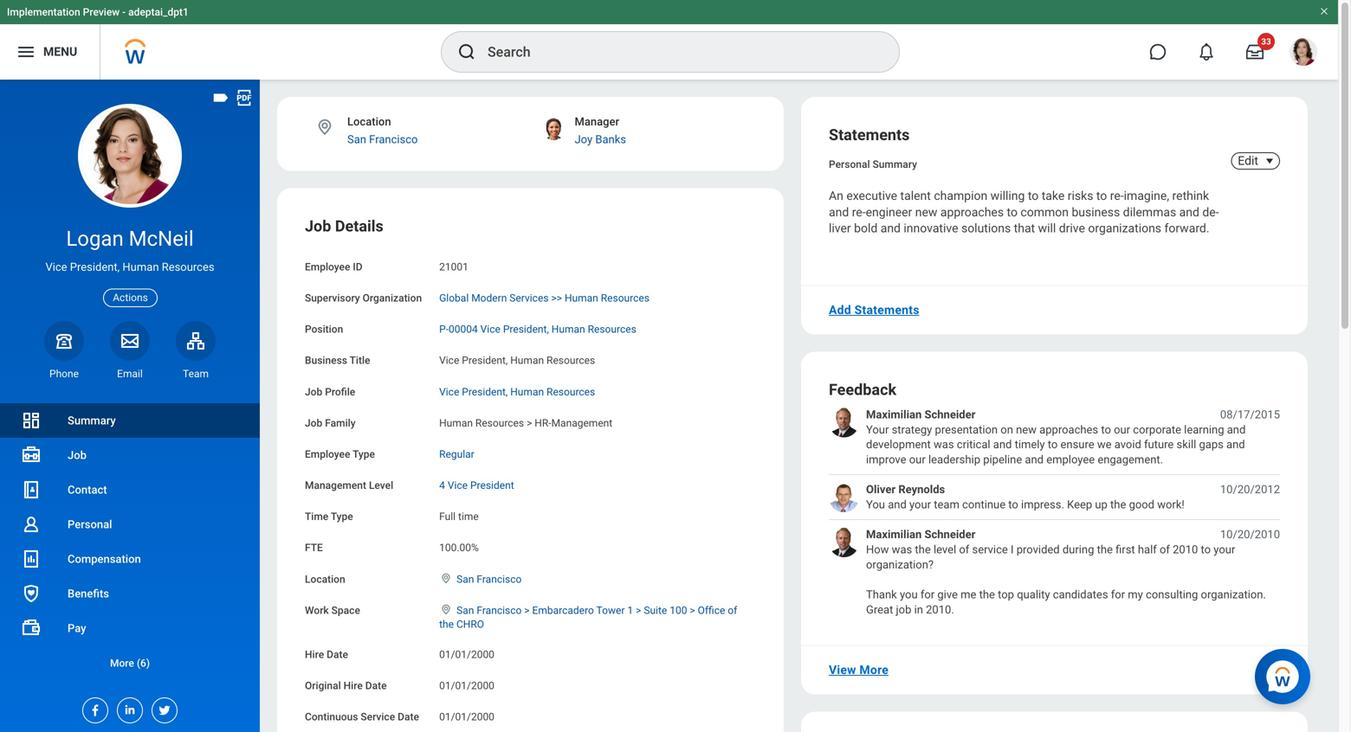 Task type: locate. For each thing, give the bounding box(es) containing it.
president, down business title element
[[462, 386, 508, 398]]

maximilian schneider for strategy
[[866, 408, 976, 421]]

business
[[1072, 205, 1120, 219]]

personal up an
[[829, 158, 870, 171]]

list
[[0, 404, 260, 681], [829, 407, 1280, 618]]

2 vertical spatial francisco
[[477, 605, 522, 617]]

2010.
[[926, 604, 954, 617]]

personal link
[[0, 507, 260, 542]]

type right time
[[331, 511, 353, 523]]

for
[[920, 589, 935, 602], [1111, 589, 1125, 602]]

2 vertical spatial san
[[457, 605, 474, 617]]

management
[[551, 417, 612, 429], [305, 480, 366, 492]]

close environment banner image
[[1319, 6, 1329, 16]]

resources down global modern services >> human resources on the top of the page
[[588, 324, 636, 336]]

more (6)
[[110, 658, 150, 670]]

mail image
[[120, 331, 140, 351]]

employee
[[1046, 453, 1095, 466]]

>>
[[551, 292, 562, 304]]

location for location san francisco
[[347, 115, 391, 128]]

san inside the location san francisco
[[347, 133, 366, 146]]

summary inside "navigation pane" region
[[68, 414, 116, 427]]

1 maximilian schneider from the top
[[866, 408, 976, 421]]

president, down 00004
[[462, 355, 508, 367]]

statements inside button
[[854, 303, 919, 317]]

resources inside the global modern services >> human resources link
[[601, 292, 649, 304]]

human up vice president, human resources link
[[510, 355, 544, 367]]

2 maximilian from the top
[[866, 528, 922, 541]]

0 vertical spatial maximilian
[[866, 408, 922, 421]]

1 horizontal spatial personal
[[829, 158, 870, 171]]

summary image
[[21, 411, 42, 431]]

21001
[[439, 261, 468, 273]]

0 vertical spatial management
[[551, 417, 612, 429]]

location image down location image
[[439, 604, 453, 616]]

0 vertical spatial approaches
[[940, 205, 1004, 219]]

0 vertical spatial was
[[934, 438, 954, 451]]

maximilian for strategy
[[866, 408, 922, 421]]

willing
[[990, 189, 1025, 203]]

0 vertical spatial new
[[915, 205, 937, 219]]

2010
[[1173, 543, 1198, 556]]

0 horizontal spatial our
[[909, 453, 926, 466]]

benefits image
[[21, 584, 42, 604]]

1 vertical spatial schneider
[[924, 528, 976, 541]]

3 01/01/2000 from the top
[[439, 712, 494, 724]]

0 vertical spatial san francisco link
[[347, 133, 418, 146]]

location image
[[439, 573, 453, 585]]

employee id element
[[439, 251, 468, 274]]

continue
[[962, 498, 1006, 511]]

1 vertical spatial 01/01/2000
[[439, 680, 494, 692]]

human up regular link
[[439, 417, 473, 429]]

job left family
[[305, 417, 322, 429]]

vice president, human resources down logan mcneil
[[45, 261, 214, 274]]

employee down "job family"
[[305, 449, 350, 461]]

1 vertical spatial maximilian
[[866, 528, 922, 541]]

p-00004 vice president, human resources
[[439, 324, 636, 336]]

critical
[[957, 438, 990, 451]]

0 vertical spatial san
[[347, 133, 366, 146]]

email button
[[110, 321, 150, 381]]

0 horizontal spatial more
[[110, 658, 134, 670]]

job up 'contact'
[[68, 449, 87, 462]]

2 employee from the top
[[305, 449, 350, 461]]

0 horizontal spatial of
[[728, 605, 737, 617]]

employee's photo (maximilian schneider) image
[[829, 407, 859, 438], [829, 527, 859, 558]]

president, down logan in the left of the page
[[70, 261, 120, 274]]

1 vertical spatial maximilian schneider
[[866, 528, 976, 541]]

drive
[[1059, 221, 1085, 236]]

hire
[[305, 649, 324, 661], [344, 680, 363, 692]]

engineer
[[866, 205, 912, 219]]

0 horizontal spatial new
[[915, 205, 937, 219]]

personal
[[829, 158, 870, 171], [68, 518, 112, 531]]

location image left the location san francisco
[[315, 118, 334, 137]]

1 vertical spatial location image
[[439, 604, 453, 616]]

1 vertical spatial maximilian schneider link
[[866, 527, 976, 543]]

me
[[961, 589, 976, 602]]

0 vertical spatial type
[[353, 449, 375, 461]]

1 employee's photo (maximilian schneider) image from the top
[[829, 407, 859, 438]]

1 vertical spatial hire
[[344, 680, 363, 692]]

navigation pane region
[[0, 80, 260, 733]]

to left impress.
[[1008, 498, 1018, 511]]

vice up regular link
[[439, 386, 459, 398]]

maximilian schneider for was
[[866, 528, 976, 541]]

location inside the location san francisco
[[347, 115, 391, 128]]

feedback
[[829, 381, 896, 399]]

that
[[1014, 221, 1035, 236]]

vice inside p-00004 vice president, human resources link
[[480, 324, 500, 336]]

0 horizontal spatial approaches
[[940, 205, 1004, 219]]

francisco for san francisco > embarcadero tower 1 > suite 100 > office of the chro
[[477, 605, 522, 617]]

type for time type
[[331, 511, 353, 523]]

fte
[[305, 542, 323, 554]]

compensation link
[[0, 542, 260, 577]]

management inside the job family element
[[551, 417, 612, 429]]

during
[[1062, 543, 1094, 556]]

suite
[[644, 605, 667, 617]]

add
[[829, 303, 851, 317]]

2 for from the left
[[1111, 589, 1125, 602]]

0 horizontal spatial was
[[892, 543, 912, 556]]

was up the leadership
[[934, 438, 954, 451]]

1 vertical spatial employee's photo (maximilian schneider) image
[[829, 527, 859, 558]]

maximilian up "how"
[[866, 528, 922, 541]]

1 vertical spatial statements
[[854, 303, 919, 317]]

location
[[347, 115, 391, 128], [305, 574, 345, 586]]

our up avoid
[[1114, 423, 1130, 436]]

to up business at the right top of the page
[[1096, 189, 1107, 203]]

1 vertical spatial location
[[305, 574, 345, 586]]

job details group
[[305, 216, 756, 733]]

location image
[[315, 118, 334, 137], [439, 604, 453, 616]]

email logan mcneil element
[[110, 367, 150, 381]]

francisco
[[369, 133, 418, 146], [477, 574, 522, 586], [477, 605, 522, 617]]

common
[[1021, 205, 1069, 219]]

to down willing
[[1007, 205, 1018, 219]]

level
[[369, 480, 393, 492]]

0 horizontal spatial list
[[0, 404, 260, 681]]

0 horizontal spatial date
[[327, 649, 348, 661]]

half
[[1138, 543, 1157, 556]]

maximilian up your
[[866, 408, 922, 421]]

1 horizontal spatial for
[[1111, 589, 1125, 602]]

vice right 4
[[448, 480, 468, 492]]

human down logan mcneil
[[122, 261, 159, 274]]

employee's photo (maximilian schneider) image for how was the level of service i provided during the first half of 2010 to your organization? thank you for give me the top quality candidates for my consulting organization. great job in 2010.
[[829, 527, 859, 558]]

01/01/2000 up original hire date element
[[439, 649, 494, 661]]

re- up bold
[[852, 205, 866, 219]]

4 vice president
[[439, 480, 514, 492]]

supervisory
[[305, 292, 360, 304]]

01/01/2000
[[439, 649, 494, 661], [439, 680, 494, 692], [439, 712, 494, 724]]

date up service
[[365, 680, 387, 692]]

and down timely
[[1025, 453, 1044, 466]]

re- up business at the right top of the page
[[1110, 189, 1124, 203]]

1
[[627, 605, 633, 617]]

view more button
[[822, 653, 896, 688]]

2 schneider from the top
[[924, 528, 976, 541]]

job family element
[[439, 407, 612, 430]]

human inside the job family element
[[439, 417, 473, 429]]

01/01/2000 up continuous service date element
[[439, 680, 494, 692]]

personal summary
[[829, 158, 917, 171]]

0 horizontal spatial re-
[[852, 205, 866, 219]]

01/01/2000 down original hire date element
[[439, 712, 494, 724]]

for up in
[[920, 589, 935, 602]]

management down vice president, human resources link
[[551, 417, 612, 429]]

your down reynolds
[[909, 498, 931, 511]]

> right 100
[[690, 605, 695, 617]]

skill
[[1177, 438, 1196, 451]]

> left "embarcadero"
[[524, 605, 530, 617]]

type up management level on the left of page
[[353, 449, 375, 461]]

> left hr-
[[527, 417, 532, 429]]

vice down the 'p-'
[[439, 355, 459, 367]]

1 vertical spatial was
[[892, 543, 912, 556]]

vice president, human resources up vice president, human resources link
[[439, 355, 595, 367]]

innovative
[[904, 221, 958, 236]]

1 vertical spatial san
[[457, 574, 474, 586]]

resources right >>
[[601, 292, 649, 304]]

1 01/01/2000 from the top
[[439, 649, 494, 661]]

personal summary element
[[829, 155, 917, 171]]

phone logan mcneil element
[[44, 367, 84, 381]]

0 vertical spatial summary
[[873, 158, 917, 171]]

hr-
[[535, 417, 551, 429]]

human down >>
[[551, 324, 585, 336]]

human right >>
[[565, 292, 598, 304]]

resources down mcneil
[[162, 261, 214, 274]]

100.00%
[[439, 542, 479, 554]]

1 schneider from the top
[[924, 408, 976, 421]]

you
[[866, 498, 885, 511]]

summary up talent
[[873, 158, 917, 171]]

hire date
[[305, 649, 348, 661]]

employee
[[305, 261, 350, 273], [305, 449, 350, 461]]

0 horizontal spatial location
[[305, 574, 345, 586]]

0 horizontal spatial hire
[[305, 649, 324, 661]]

organizations
[[1088, 221, 1161, 236]]

0 vertical spatial employee's photo (maximilian schneider) image
[[829, 407, 859, 438]]

francisco inside san francisco > embarcadero tower 1 > suite 100 > office of the chro
[[477, 605, 522, 617]]

approaches inside your strategy presentation on new approaches to our corporate learning and development was critical and timely to ensure we avoid future skill gaps and improve our leadership pipeline and employee engagement.
[[1039, 423, 1098, 436]]

the right "me"
[[979, 589, 995, 602]]

president, inside "navigation pane" region
[[70, 261, 120, 274]]

1 vertical spatial vice president, human resources
[[439, 355, 595, 367]]

2 vertical spatial vice president, human resources
[[439, 386, 595, 398]]

president, up business title element
[[503, 324, 549, 336]]

1 horizontal spatial location
[[347, 115, 391, 128]]

0 vertical spatial statements
[[829, 126, 910, 144]]

was up organization?
[[892, 543, 912, 556]]

and right gaps
[[1226, 438, 1245, 451]]

1 horizontal spatial our
[[1114, 423, 1130, 436]]

date up original hire date
[[327, 649, 348, 661]]

date for service
[[398, 712, 419, 724]]

maximilian schneider up strategy
[[866, 408, 976, 421]]

statements up personal summary element
[[829, 126, 910, 144]]

add statements button
[[822, 293, 926, 328]]

1 horizontal spatial location image
[[439, 604, 453, 616]]

management down employee type
[[305, 480, 366, 492]]

san for san francisco
[[457, 574, 474, 586]]

1 vertical spatial personal
[[68, 518, 112, 531]]

1 maximilian from the top
[[866, 408, 922, 421]]

statements
[[829, 126, 910, 144], [854, 303, 919, 317]]

san francisco > embarcadero tower 1 > suite 100 > office of the chro
[[439, 605, 737, 631]]

0 vertical spatial location
[[347, 115, 391, 128]]

the left chro
[[439, 619, 454, 631]]

1 vertical spatial your
[[1214, 543, 1235, 556]]

global modern services >> human resources link
[[439, 289, 649, 304]]

hire up 'original'
[[305, 649, 324, 661]]

and up pipeline
[[993, 438, 1012, 451]]

0 vertical spatial our
[[1114, 423, 1130, 436]]

1 vertical spatial francisco
[[477, 574, 522, 586]]

your
[[866, 423, 889, 436]]

my
[[1128, 589, 1143, 602]]

1 vertical spatial date
[[365, 680, 387, 692]]

1 horizontal spatial was
[[934, 438, 954, 451]]

vice president, human resources up the job family element
[[439, 386, 595, 398]]

2 maximilian schneider from the top
[[866, 528, 976, 541]]

1 vertical spatial employee
[[305, 449, 350, 461]]

1 horizontal spatial date
[[365, 680, 387, 692]]

more (6) button
[[0, 653, 260, 674]]

1 employee from the top
[[305, 261, 350, 273]]

1 horizontal spatial of
[[959, 543, 969, 556]]

san for san francisco > embarcadero tower 1 > suite 100 > office of the chro
[[457, 605, 474, 617]]

0 vertical spatial date
[[327, 649, 348, 661]]

view
[[829, 664, 856, 678]]

of right half
[[1160, 543, 1170, 556]]

personal down 'contact'
[[68, 518, 112, 531]]

san inside san francisco > embarcadero tower 1 > suite 100 > office of the chro
[[457, 605, 474, 617]]

1 horizontal spatial new
[[1016, 423, 1037, 436]]

location for location
[[305, 574, 345, 586]]

0 vertical spatial schneider
[[924, 408, 976, 421]]

how
[[866, 543, 889, 556]]

forward.
[[1164, 221, 1209, 236]]

resources down vice president, human resources link
[[475, 417, 524, 429]]

resources up hr-
[[547, 386, 595, 398]]

menu banner
[[0, 0, 1338, 80]]

schneider up presentation
[[924, 408, 976, 421]]

for left my
[[1111, 589, 1125, 602]]

search image
[[456, 42, 477, 62]]

vice right 00004
[[480, 324, 500, 336]]

human resources > hr-management
[[439, 417, 612, 429]]

team logan mcneil element
[[176, 367, 216, 381]]

implementation preview -   adeptai_dpt1
[[7, 6, 189, 18]]

menu button
[[0, 24, 100, 80]]

resources inside p-00004 vice president, human resources link
[[588, 324, 636, 336]]

2 horizontal spatial date
[[398, 712, 419, 724]]

2 01/01/2000 from the top
[[439, 680, 494, 692]]

job link
[[0, 438, 260, 473]]

to right 2010
[[1201, 543, 1211, 556]]

of right level
[[959, 543, 969, 556]]

employee's photo (maximilian schneider) image left "how"
[[829, 527, 859, 558]]

new inside an executive talent champion willing to take risks to re-imagine, rethink and re-engineer new approaches to common business dilemmas and de liver bold and innovative solutions that will drive organizations forward.
[[915, 205, 937, 219]]

1 horizontal spatial san francisco link
[[457, 570, 522, 586]]

pay image
[[21, 618, 42, 639]]

0 horizontal spatial location image
[[315, 118, 334, 137]]

1 vertical spatial type
[[331, 511, 353, 523]]

resources inside "navigation pane" region
[[162, 261, 214, 274]]

vice president, human resources for vice president, human resources link
[[439, 386, 595, 398]]

1 horizontal spatial approaches
[[1039, 423, 1098, 436]]

1 vertical spatial approaches
[[1039, 423, 1098, 436]]

more left the (6)
[[110, 658, 134, 670]]

approaches up the ensure
[[1039, 423, 1098, 436]]

statements right the add
[[854, 303, 919, 317]]

job for job profile
[[305, 386, 322, 398]]

you and your team continue to impress.  keep up the good work!
[[866, 498, 1185, 511]]

2 maximilian schneider link from the top
[[866, 527, 976, 543]]

0 vertical spatial maximilian schneider link
[[866, 407, 976, 422]]

1 maximilian schneider link from the top
[[866, 407, 976, 422]]

liver
[[829, 205, 1219, 236]]

0 vertical spatial re-
[[1110, 189, 1124, 203]]

job profile
[[305, 386, 355, 398]]

schneider for presentation
[[924, 408, 976, 421]]

to up we in the bottom of the page
[[1101, 423, 1111, 436]]

2 horizontal spatial of
[[1160, 543, 1170, 556]]

hire right 'original'
[[344, 680, 363, 692]]

the left first
[[1097, 543, 1113, 556]]

keep
[[1067, 498, 1092, 511]]

personal inside 'list'
[[68, 518, 112, 531]]

your down '10/20/2010'
[[1214, 543, 1235, 556]]

0 vertical spatial maximilian schneider
[[866, 408, 976, 421]]

maximilian schneider link up level
[[866, 527, 976, 543]]

to right timely
[[1048, 438, 1058, 451]]

logan mcneil
[[66, 226, 194, 251]]

schneider up level
[[924, 528, 976, 541]]

location inside job details group
[[305, 574, 345, 586]]

0 horizontal spatial your
[[909, 498, 931, 511]]

1 horizontal spatial list
[[829, 407, 1280, 618]]

maximilian
[[866, 408, 922, 421], [866, 528, 922, 541]]

employee for employee type
[[305, 449, 350, 461]]

0 vertical spatial 01/01/2000
[[439, 649, 494, 661]]

benefits
[[68, 588, 109, 601]]

0 vertical spatial employee
[[305, 261, 350, 273]]

1 vertical spatial summary
[[68, 414, 116, 427]]

0 vertical spatial location image
[[315, 118, 334, 137]]

job left details
[[305, 217, 331, 236]]

0 horizontal spatial management
[[305, 480, 366, 492]]

1 vertical spatial new
[[1016, 423, 1037, 436]]

was inside how was the level of service i provided during the first half of 2010 to your organization? thank you for give me the top quality candidates for my consulting organization. great job in 2010.
[[892, 543, 912, 556]]

time
[[458, 511, 479, 523]]

new up timely
[[1016, 423, 1037, 436]]

0 horizontal spatial summary
[[68, 414, 116, 427]]

hire date element
[[439, 639, 494, 662]]

2 vertical spatial date
[[398, 712, 419, 724]]

vice president, human resources
[[45, 261, 214, 274], [439, 355, 595, 367], [439, 386, 595, 398]]

0 horizontal spatial personal
[[68, 518, 112, 531]]

0 vertical spatial vice president, human resources
[[45, 261, 214, 274]]

maximilian schneider link for was
[[866, 527, 976, 543]]

2 employee's photo (maximilian schneider) image from the top
[[829, 527, 859, 558]]

1 horizontal spatial management
[[551, 417, 612, 429]]

0 horizontal spatial for
[[920, 589, 935, 602]]

1 horizontal spatial re-
[[1110, 189, 1124, 203]]

corporate
[[1133, 423, 1181, 436]]

title
[[350, 355, 370, 367]]

maximilian schneider link up strategy
[[866, 407, 976, 422]]

1 vertical spatial san francisco link
[[457, 570, 522, 586]]

new up innovative
[[915, 205, 937, 219]]

vice down logan in the left of the page
[[45, 261, 67, 274]]

was inside your strategy presentation on new approaches to our corporate learning and development was critical and timely to ensure we avoid future skill gaps and improve our leadership pipeline and employee engagement.
[[934, 438, 954, 451]]

0 vertical spatial francisco
[[369, 133, 418, 146]]

to take
[[1028, 189, 1065, 203]]

view team image
[[185, 331, 206, 351]]

san francisco > embarcadero tower 1 > suite 100 > office of the chro link
[[439, 601, 737, 631]]

2 vertical spatial 01/01/2000
[[439, 712, 494, 724]]

1 vertical spatial our
[[909, 453, 926, 466]]

of right office
[[728, 605, 737, 617]]

president, inside business title element
[[462, 355, 508, 367]]

francisco inside the location san francisco
[[369, 133, 418, 146]]

job left profile
[[305, 386, 322, 398]]

an executive talent champion willing to take risks to re-imagine, rethink and re-engineer new approaches to common business dilemmas and de liver bold and innovative solutions that will drive organizations forward.
[[829, 189, 1219, 236]]

type for employee type
[[353, 449, 375, 461]]

date right service
[[398, 712, 419, 724]]

1 horizontal spatial your
[[1214, 543, 1235, 556]]

caret down image
[[1259, 154, 1280, 168]]

human up the job family element
[[510, 386, 544, 398]]

employee's photo (oliver reynolds) image
[[829, 482, 859, 513]]

0 vertical spatial personal
[[829, 158, 870, 171]]

employee's photo (maximilian schneider) image left your
[[829, 407, 859, 438]]

employee left id
[[305, 261, 350, 273]]

the right up
[[1110, 498, 1126, 511]]

president, inside vice president, human resources link
[[462, 386, 508, 398]]

resources down p-00004 vice president, human resources
[[547, 355, 595, 367]]

approaches down champion
[[940, 205, 1004, 219]]

more right view at the right of the page
[[859, 664, 889, 678]]

facebook image
[[83, 699, 102, 718]]

maximilian schneider up level
[[866, 528, 976, 541]]



Task type: describe. For each thing, give the bounding box(es) containing it.
chro
[[456, 619, 484, 631]]

vice president, human resources link
[[439, 383, 595, 398]]

oliver
[[866, 483, 896, 496]]

-
[[122, 6, 126, 18]]

champion
[[934, 189, 987, 203]]

1 horizontal spatial more
[[859, 664, 889, 678]]

original hire date element
[[439, 670, 494, 693]]

engagement.
[[1098, 453, 1163, 466]]

01/01/2000 for continuous service date
[[439, 712, 494, 724]]

top
[[998, 589, 1014, 602]]

profile logan mcneil image
[[1290, 38, 1317, 69]]

and down rethink
[[1179, 205, 1199, 219]]

01/01/2000 for hire date
[[439, 649, 494, 661]]

1 vertical spatial management
[[305, 480, 366, 492]]

human inside "navigation pane" region
[[122, 261, 159, 274]]

francisco for san francisco
[[477, 574, 522, 586]]

(6)
[[137, 658, 150, 670]]

personal for personal summary
[[829, 158, 870, 171]]

work space
[[305, 605, 360, 617]]

employee id
[[305, 261, 363, 273]]

provided
[[1017, 543, 1060, 556]]

job family
[[305, 417, 356, 429]]

organization.
[[1201, 589, 1266, 602]]

location image inside job details group
[[439, 604, 453, 616]]

view printable version (pdf) image
[[235, 88, 254, 107]]

mcneil
[[129, 226, 194, 251]]

and down oliver reynolds link
[[888, 498, 907, 511]]

0 vertical spatial hire
[[305, 649, 324, 661]]

work
[[305, 605, 329, 617]]

pay
[[68, 622, 86, 635]]

oliver reynolds link
[[866, 482, 945, 497]]

and down 08/17/2015
[[1227, 423, 1246, 436]]

tag image
[[211, 88, 230, 107]]

leadership
[[928, 453, 980, 466]]

justify image
[[16, 42, 36, 62]]

> inside the job family element
[[527, 417, 532, 429]]

date for hire
[[365, 680, 387, 692]]

1 horizontal spatial summary
[[873, 158, 917, 171]]

vice inside "navigation pane" region
[[45, 261, 67, 274]]

resources inside the job family element
[[475, 417, 524, 429]]

approaches inside an executive talent champion willing to take risks to re-imagine, rethink and re-engineer new approaches to common business dilemmas and de liver bold and innovative solutions that will drive organizations forward.
[[940, 205, 1004, 219]]

resources inside business title element
[[547, 355, 595, 367]]

twitter image
[[152, 699, 171, 718]]

timely
[[1015, 438, 1045, 451]]

vice president, human resources inside "navigation pane" region
[[45, 261, 214, 274]]

phone image
[[52, 331, 76, 351]]

vice inside vice president, human resources link
[[439, 386, 459, 398]]

pay link
[[0, 611, 260, 646]]

contact image
[[21, 480, 42, 501]]

> right 1
[[636, 605, 641, 617]]

edit
[[1238, 154, 1258, 168]]

maximilian for was
[[866, 528, 922, 541]]

1 for from the left
[[920, 589, 935, 602]]

of inside san francisco > embarcadero tower 1 > suite 100 > office of the chro
[[728, 605, 737, 617]]

resources inside vice president, human resources link
[[547, 386, 595, 398]]

employee for employee id
[[305, 261, 350, 273]]

p-
[[439, 324, 449, 336]]

fte element
[[439, 532, 479, 555]]

embarcadero
[[532, 605, 594, 617]]

human inside business title element
[[510, 355, 544, 367]]

and down the engineer
[[881, 221, 901, 236]]

linkedin image
[[118, 699, 137, 717]]

job inside 'list'
[[68, 449, 87, 462]]

implementation
[[7, 6, 80, 18]]

san francisco
[[457, 574, 522, 586]]

personal for personal
[[68, 518, 112, 531]]

vice president, human resources for business title element
[[439, 355, 595, 367]]

view more
[[829, 664, 889, 678]]

regular
[[439, 449, 474, 461]]

Search Workday  search field
[[488, 33, 863, 71]]

100
[[670, 605, 687, 617]]

inbox large image
[[1246, 43, 1264, 61]]

up
[[1095, 498, 1108, 511]]

future
[[1144, 438, 1174, 451]]

modern
[[471, 292, 507, 304]]

contact
[[68, 484, 107, 497]]

work!
[[1157, 498, 1185, 511]]

your inside how was the level of service i provided during the first half of 2010 to your organization? thank you for give me the top quality candidates for my consulting organization. great job in 2010.
[[1214, 543, 1235, 556]]

preview
[[83, 6, 120, 18]]

list containing summary
[[0, 404, 260, 681]]

job for job family
[[305, 417, 322, 429]]

learning
[[1184, 423, 1224, 436]]

global
[[439, 292, 469, 304]]

contact link
[[0, 473, 260, 507]]

compensation
[[68, 553, 141, 566]]

phone
[[49, 368, 79, 380]]

management level
[[305, 480, 393, 492]]

presentation
[[935, 423, 998, 436]]

vice inside 4 vice president link
[[448, 480, 468, 492]]

logan
[[66, 226, 124, 251]]

maximilian schneider link for strategy
[[866, 407, 976, 422]]

vice inside business title element
[[439, 355, 459, 367]]

tower
[[596, 605, 625, 617]]

service
[[972, 543, 1008, 556]]

job details button
[[305, 217, 383, 236]]

gaps
[[1199, 438, 1224, 451]]

job image
[[21, 445, 42, 466]]

full time element
[[439, 508, 479, 523]]

personal image
[[21, 514, 42, 535]]

the left level
[[915, 543, 931, 556]]

banks
[[595, 133, 626, 146]]

schneider for the
[[924, 528, 976, 541]]

on
[[1001, 423, 1013, 436]]

to inside how was the level of service i provided during the first half of 2010 to your organization? thank you for give me the top quality candidates for my consulting organization. great job in 2010.
[[1201, 543, 1211, 556]]

how was the level of service i provided during the first half of 2010 to your organization? thank you for give me the top quality candidates for my consulting organization. great job in 2010.
[[866, 543, 1266, 617]]

adeptai_dpt1
[[128, 6, 189, 18]]

profile
[[325, 386, 355, 398]]

quality
[[1017, 589, 1050, 602]]

phone button
[[44, 321, 84, 381]]

list containing maximilian schneider
[[829, 407, 1280, 618]]

give
[[937, 589, 958, 602]]

33
[[1261, 36, 1271, 47]]

de
[[1202, 205, 1219, 219]]

4 vice president link
[[439, 476, 514, 492]]

position
[[305, 324, 343, 336]]

business title element
[[439, 344, 595, 368]]

notifications large image
[[1198, 43, 1215, 61]]

employee's photo (maximilian schneider) image for your strategy presentation on new approaches to our corporate learning and development was critical and timely to ensure we avoid future skill gaps and improve our leadership pipeline and employee engagement.
[[829, 407, 859, 438]]

job for job details
[[305, 217, 331, 236]]

president, inside p-00004 vice president, human resources link
[[503, 324, 549, 336]]

location san francisco
[[347, 115, 418, 146]]

0 horizontal spatial san francisco link
[[347, 133, 418, 146]]

organization
[[363, 292, 422, 304]]

1 vertical spatial re-
[[852, 205, 866, 219]]

4
[[439, 480, 445, 492]]

new inside your strategy presentation on new approaches to our corporate learning and development was critical and timely to ensure we avoid future skill gaps and improve our leadership pipeline and employee engagement.
[[1016, 423, 1037, 436]]

08/17/2015
[[1220, 408, 1280, 421]]

10/20/2010
[[1220, 528, 1280, 541]]

original hire date
[[305, 680, 387, 692]]

supervisory organization
[[305, 292, 422, 304]]

add statements
[[829, 303, 919, 317]]

an
[[829, 189, 843, 203]]

the inside san francisco > embarcadero tower 1 > suite 100 > office of the chro
[[439, 619, 454, 631]]

continuous service date
[[305, 712, 419, 724]]

services
[[509, 292, 549, 304]]

we
[[1097, 438, 1112, 451]]

1 horizontal spatial hire
[[344, 680, 363, 692]]

compensation image
[[21, 549, 42, 570]]

employee type
[[305, 449, 375, 461]]

and down an
[[829, 205, 849, 219]]

menu
[[43, 45, 77, 59]]

organization?
[[866, 558, 934, 571]]

dilemmas
[[1123, 205, 1176, 219]]

consulting
[[1146, 589, 1198, 602]]

thank
[[866, 589, 897, 602]]

level
[[934, 543, 956, 556]]

ensure
[[1060, 438, 1094, 451]]

0 vertical spatial your
[[909, 498, 931, 511]]

more inside dropdown button
[[110, 658, 134, 670]]

edit link
[[1238, 152, 1258, 170]]

01/01/2000 for original hire date
[[439, 680, 494, 692]]

manager joy banks
[[575, 115, 626, 146]]

business title
[[305, 355, 370, 367]]

continuous service date element
[[439, 701, 494, 725]]

00004
[[449, 324, 478, 336]]



Task type: vqa. For each thing, say whether or not it's contained in the screenshot.
the add
yes



